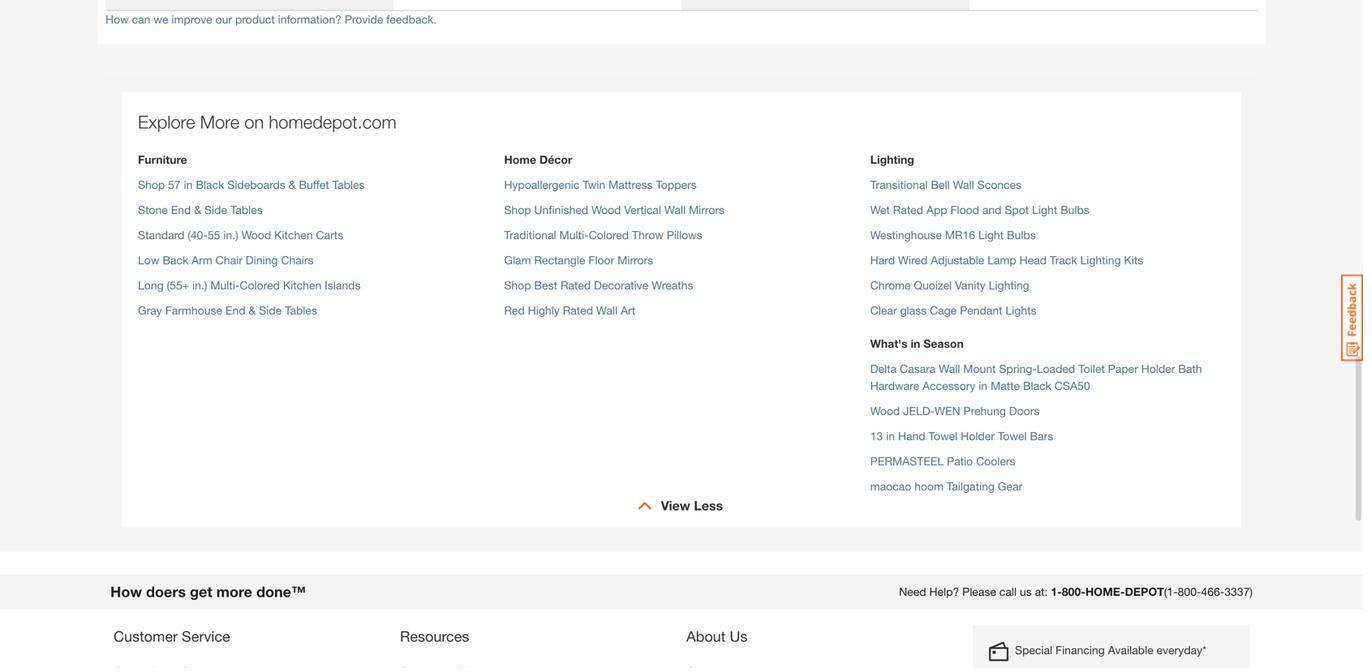 Task type: vqa. For each thing, say whether or not it's contained in the screenshot.


Task type: locate. For each thing, give the bounding box(es) containing it.
coolers
[[976, 455, 1015, 468]]

1 800- from the left
[[1062, 585, 1085, 599]]

2 vertical spatial &
[[249, 304, 256, 317]]

wall down toppers
[[664, 203, 686, 217]]

end down long (55+ in.) multi-colored kitchen islands
[[225, 304, 245, 317]]

transitional bell wall sconces link
[[870, 178, 1022, 191]]

3337)
[[1225, 585, 1253, 599]]

special financing available everyday*
[[1015, 644, 1206, 657]]

tables right buffet
[[332, 178, 365, 191]]

how for how can we improve our product information? provide feedback.
[[105, 13, 129, 26]]

how left doers
[[110, 583, 142, 601]]

lighting down hard wired adjustable lamp head track lighting kits link
[[989, 279, 1029, 292]]

&
[[289, 178, 296, 191], [194, 203, 201, 217], [249, 304, 256, 317]]

available
[[1108, 644, 1153, 657]]

1 vertical spatial kitchen
[[283, 279, 321, 292]]

shop up traditional
[[504, 203, 531, 217]]

colored down the dining
[[240, 279, 280, 292]]

1 vertical spatial black
[[1023, 379, 1051, 393]]

1-
[[1051, 585, 1062, 599]]

lighting up transitional
[[870, 153, 914, 166]]

kitchen
[[274, 228, 313, 242], [283, 279, 321, 292]]

rated for art
[[563, 304, 593, 317]]

wen
[[935, 404, 960, 418]]

rated down shop best rated decorative wreaths
[[563, 304, 593, 317]]

2 horizontal spatial tables
[[332, 178, 365, 191]]

rated down glam rectangle floor mirrors
[[561, 279, 591, 292]]

hypoallergenic
[[504, 178, 580, 191]]

light down and
[[978, 228, 1004, 242]]

in inside 'delta casara wall mount spring-loaded toilet paper holder bath hardware accessory in matte black csa50'
[[979, 379, 987, 393]]

farmhouse
[[165, 304, 222, 317]]

0 vertical spatial bulbs
[[1061, 203, 1090, 217]]

bulbs down the spot
[[1007, 228, 1036, 242]]

red
[[504, 304, 525, 317]]

rated
[[893, 203, 923, 217], [561, 279, 591, 292], [563, 304, 593, 317]]

1 horizontal spatial towel
[[998, 430, 1027, 443]]

0 horizontal spatial 800-
[[1062, 585, 1085, 599]]

1 vertical spatial how
[[110, 583, 142, 601]]

towel down doors
[[998, 430, 1027, 443]]

kitchen for colored
[[283, 279, 321, 292]]

how left can
[[105, 13, 129, 26]]

1 horizontal spatial tables
[[285, 304, 317, 317]]

in.) right 55
[[223, 228, 238, 242]]

sconces
[[977, 178, 1022, 191]]

in right 57
[[184, 178, 193, 191]]

wood up "traditional multi-colored throw pillows"
[[591, 203, 621, 217]]

& left buffet
[[289, 178, 296, 191]]

colored down shop unfinished wood vertical wall mirrors
[[589, 228, 629, 242]]

flood
[[950, 203, 979, 217]]

2 vertical spatial shop
[[504, 279, 531, 292]]

side down long (55+ in.) multi-colored kitchen islands link
[[259, 304, 282, 317]]

wall inside 'delta casara wall mount spring-loaded toilet paper holder bath hardware accessory in matte black csa50'
[[939, 362, 960, 376]]

1 horizontal spatial wood
[[591, 203, 621, 217]]

cage
[[930, 304, 957, 317]]

1 horizontal spatial 800-
[[1178, 585, 1201, 599]]

more link image
[[637, 501, 652, 510]]

holder left bath
[[1141, 362, 1175, 376]]

gray farmhouse end & side tables
[[138, 304, 317, 317]]

1 vertical spatial tables
[[230, 203, 263, 217]]

0 vertical spatial end
[[171, 203, 191, 217]]

glam rectangle floor mirrors link
[[504, 253, 653, 267]]

1 vertical spatial lighting
[[1080, 253, 1121, 267]]

black down loaded
[[1023, 379, 1051, 393]]

0 horizontal spatial light
[[978, 228, 1004, 242]]

shop left 57
[[138, 178, 165, 191]]

0 vertical spatial shop
[[138, 178, 165, 191]]

black inside 'delta casara wall mount spring-loaded toilet paper holder bath hardware accessory in matte black csa50'
[[1023, 379, 1051, 393]]

multi-
[[559, 228, 589, 242], [210, 279, 240, 292]]

kitchen for wood
[[274, 228, 313, 242]]

57
[[168, 178, 181, 191]]

wood
[[591, 203, 621, 217], [241, 228, 271, 242], [870, 404, 900, 418]]

shop best rated decorative wreaths
[[504, 279, 693, 292]]

towel up permasteel patio coolers
[[929, 430, 958, 443]]

pillows
[[667, 228, 702, 242]]

0 vertical spatial holder
[[1141, 362, 1175, 376]]

& down long (55+ in.) multi-colored kitchen islands
[[249, 304, 256, 317]]

low
[[138, 253, 159, 267]]

1 horizontal spatial end
[[225, 304, 245, 317]]

wall up accessory
[[939, 362, 960, 376]]

1 vertical spatial multi-
[[210, 279, 240, 292]]

0 horizontal spatial multi-
[[210, 279, 240, 292]]

holder down prehung
[[961, 430, 995, 443]]

view less
[[661, 498, 723, 514]]

1 horizontal spatial multi-
[[559, 228, 589, 242]]

at:
[[1035, 585, 1048, 599]]

2 horizontal spatial &
[[289, 178, 296, 191]]

2 vertical spatial lighting
[[989, 279, 1029, 292]]

in.)
[[223, 228, 238, 242], [192, 279, 207, 292]]

vanity
[[955, 279, 986, 292]]

shop unfinished wood vertical wall mirrors
[[504, 203, 725, 217]]

pendant
[[960, 304, 1002, 317]]

tables down chairs
[[285, 304, 317, 317]]

unfinished
[[534, 203, 588, 217]]

1 vertical spatial shop
[[504, 203, 531, 217]]

13 in hand towel holder towel bars
[[870, 430, 1053, 443]]

0 horizontal spatial side
[[204, 203, 227, 217]]

back
[[163, 253, 188, 267]]

us
[[730, 628, 748, 645]]

0 vertical spatial light
[[1032, 203, 1057, 217]]

end down 57
[[171, 203, 191, 217]]

1 horizontal spatial side
[[259, 304, 282, 317]]

& up (40-
[[194, 203, 201, 217]]

holder inside 'delta casara wall mount spring-loaded toilet paper holder bath hardware accessory in matte black csa50'
[[1141, 362, 1175, 376]]

kitchen up chairs
[[274, 228, 313, 242]]

black up stone end & side tables link
[[196, 178, 224, 191]]

in
[[184, 178, 193, 191], [911, 337, 920, 350], [979, 379, 987, 393], [886, 430, 895, 443]]

westinghouse mr16 light bulbs
[[870, 228, 1036, 242]]

mirrors
[[689, 203, 725, 217], [618, 253, 653, 267]]

2 horizontal spatial wood
[[870, 404, 900, 418]]

1 horizontal spatial holder
[[1141, 362, 1175, 376]]

how for how doers get more done™
[[110, 583, 142, 601]]

toppers
[[656, 178, 697, 191]]

1 vertical spatial end
[[225, 304, 245, 317]]

information?
[[278, 13, 342, 26]]

2 horizontal spatial lighting
[[1080, 253, 1121, 267]]

1 vertical spatial colored
[[240, 279, 280, 292]]

stone
[[138, 203, 168, 217]]

0 vertical spatial kitchen
[[274, 228, 313, 242]]

0 horizontal spatial black
[[196, 178, 224, 191]]

about us
[[686, 628, 748, 645]]

vertical
[[624, 203, 661, 217]]

lamp
[[988, 253, 1016, 267]]

0 vertical spatial side
[[204, 203, 227, 217]]

hypoallergenic twin mattress toppers link
[[504, 178, 697, 191]]

shop for shop 57 in black sideboards & buffet tables
[[138, 178, 165, 191]]

customer
[[114, 628, 178, 645]]

everyday*
[[1157, 644, 1206, 657]]

mirrors down throw
[[618, 253, 653, 267]]

0 vertical spatial in.)
[[223, 228, 238, 242]]

800- right depot
[[1178, 585, 1201, 599]]

doors
[[1009, 404, 1040, 418]]

on
[[244, 111, 264, 132]]

1 horizontal spatial in.)
[[223, 228, 238, 242]]

rated up the westinghouse
[[893, 203, 923, 217]]

product
[[235, 13, 275, 26]]

shop for shop unfinished wood vertical wall mirrors
[[504, 203, 531, 217]]

spot
[[1005, 203, 1029, 217]]

in down mount
[[979, 379, 987, 393]]

doers
[[146, 583, 186, 601]]

feedback link image
[[1341, 274, 1363, 362]]

800- right at:
[[1062, 585, 1085, 599]]

wall right bell
[[953, 178, 974, 191]]

0 horizontal spatial tables
[[230, 203, 263, 217]]

hardware
[[870, 379, 919, 393]]

about
[[686, 628, 726, 645]]

1 horizontal spatial black
[[1023, 379, 1051, 393]]

0 horizontal spatial holder
[[961, 430, 995, 443]]

casara
[[900, 362, 936, 376]]

lighting left kits
[[1080, 253, 1121, 267]]

transitional
[[870, 178, 928, 191]]

hard
[[870, 253, 895, 267]]

westinghouse mr16 light bulbs link
[[870, 228, 1036, 242]]

side up 55
[[204, 203, 227, 217]]

explore more on homedepot.com
[[138, 111, 397, 132]]

0 horizontal spatial bulbs
[[1007, 228, 1036, 242]]

please
[[962, 585, 996, 599]]

1 horizontal spatial colored
[[589, 228, 629, 242]]

0 vertical spatial wood
[[591, 203, 621, 217]]

wet rated app flood and spot light bulbs
[[870, 203, 1090, 217]]

0 horizontal spatial end
[[171, 203, 191, 217]]

how
[[105, 13, 129, 26], [110, 583, 142, 601]]

special
[[1015, 644, 1052, 657]]

0 horizontal spatial towel
[[929, 430, 958, 443]]

1 vertical spatial bulbs
[[1007, 228, 1036, 242]]

0 horizontal spatial &
[[194, 203, 201, 217]]

furniture
[[138, 153, 187, 166]]

2 vertical spatial rated
[[563, 304, 593, 317]]

light
[[1032, 203, 1057, 217], [978, 228, 1004, 242]]

wood up the 13
[[870, 404, 900, 418]]

0 horizontal spatial lighting
[[870, 153, 914, 166]]

westinghouse
[[870, 228, 942, 242]]

standard (40-55 in.) wood kitchen carts link
[[138, 228, 343, 242]]

light right the spot
[[1032, 203, 1057, 217]]

paper
[[1108, 362, 1138, 376]]

multi- up glam rectangle floor mirrors
[[559, 228, 589, 242]]

0 horizontal spatial mirrors
[[618, 253, 653, 267]]

0 vertical spatial how
[[105, 13, 129, 26]]

hard wired adjustable lamp head track lighting kits link
[[870, 253, 1143, 267]]

head
[[1020, 253, 1047, 267]]

kitchen down chairs
[[283, 279, 321, 292]]

1 horizontal spatial mirrors
[[689, 203, 725, 217]]

1 vertical spatial in.)
[[192, 279, 207, 292]]

multi- down the low back arm chair dining chairs link
[[210, 279, 240, 292]]

bulbs up track
[[1061, 203, 1090, 217]]

jeld-
[[903, 404, 935, 418]]

mirrors up pillows
[[689, 203, 725, 217]]

tables down shop 57 in black sideboards & buffet tables
[[230, 203, 263, 217]]

rated for wreaths
[[561, 279, 591, 292]]

1 vertical spatial rated
[[561, 279, 591, 292]]

spring-
[[999, 362, 1037, 376]]

1 horizontal spatial &
[[249, 304, 256, 317]]

1 vertical spatial wood
[[241, 228, 271, 242]]

0 horizontal spatial in.)
[[192, 279, 207, 292]]

shop down 'glam'
[[504, 279, 531, 292]]

wood up the dining
[[241, 228, 271, 242]]

0 vertical spatial &
[[289, 178, 296, 191]]

in.) right (55+
[[192, 279, 207, 292]]

13
[[870, 430, 883, 443]]



Task type: describe. For each thing, give the bounding box(es) containing it.
home-
[[1085, 585, 1125, 599]]

improve
[[172, 13, 212, 26]]

what's
[[870, 337, 908, 350]]

help?
[[929, 585, 959, 599]]

csa50
[[1055, 379, 1090, 393]]

0 horizontal spatial wood
[[241, 228, 271, 242]]

depot
[[1125, 585, 1164, 599]]

mount
[[963, 362, 996, 376]]

provide
[[345, 13, 383, 26]]

2 towel from the left
[[998, 430, 1027, 443]]

red highly rated wall art
[[504, 304, 635, 317]]

1 vertical spatial holder
[[961, 430, 995, 443]]

13 in hand towel holder towel bars link
[[870, 430, 1053, 443]]

0 vertical spatial multi-
[[559, 228, 589, 242]]

1 vertical spatial light
[[978, 228, 1004, 242]]

0 vertical spatial colored
[[589, 228, 629, 242]]

1 vertical spatial mirrors
[[618, 253, 653, 267]]

islands
[[325, 279, 361, 292]]

accessory
[[922, 379, 975, 393]]

explore
[[138, 111, 195, 132]]

less
[[694, 498, 723, 514]]

maocao
[[870, 480, 911, 493]]

chairs
[[281, 253, 314, 267]]

how doers get more done™
[[110, 583, 306, 601]]

mr16
[[945, 228, 975, 242]]

0 vertical spatial mirrors
[[689, 203, 725, 217]]

get
[[190, 583, 212, 601]]

wired
[[898, 253, 928, 267]]

2 800- from the left
[[1178, 585, 1201, 599]]

0 vertical spatial lighting
[[870, 153, 914, 166]]

1 horizontal spatial light
[[1032, 203, 1057, 217]]

wall left art
[[596, 304, 618, 317]]

clear glass cage pendant lights link
[[870, 304, 1037, 317]]

rectangle
[[534, 253, 585, 267]]

2 vertical spatial wood
[[870, 404, 900, 418]]

red highly rated wall art link
[[504, 304, 635, 317]]

1 towel from the left
[[929, 430, 958, 443]]

glam
[[504, 253, 531, 267]]

best
[[534, 279, 557, 292]]

delta casara wall mount spring-loaded toilet paper holder bath hardware accessory in matte black csa50 link
[[870, 362, 1202, 393]]

lights
[[1006, 304, 1037, 317]]

floor
[[588, 253, 614, 267]]

1 horizontal spatial lighting
[[989, 279, 1029, 292]]

maocao hoom tailgating gear
[[870, 480, 1022, 493]]

mattress
[[609, 178, 653, 191]]

shop for shop best rated decorative wreaths
[[504, 279, 531, 292]]

in right the 13
[[886, 430, 895, 443]]

view less button
[[661, 496, 723, 516]]

quoizel
[[914, 279, 952, 292]]

more
[[200, 111, 239, 132]]

chrome quoizel vanity lighting
[[870, 279, 1029, 292]]

2 vertical spatial tables
[[285, 304, 317, 317]]

shop 57 in black sideboards & buffet tables
[[138, 178, 365, 191]]

(40-
[[188, 228, 208, 242]]

art
[[621, 304, 635, 317]]

traditional multi-colored throw pillows
[[504, 228, 702, 242]]

hard wired adjustable lamp head track lighting kits
[[870, 253, 1143, 267]]

0 horizontal spatial colored
[[240, 279, 280, 292]]

long (55+ in.) multi-colored kitchen islands
[[138, 279, 361, 292]]

wreaths
[[652, 279, 693, 292]]

bath
[[1178, 362, 1202, 376]]

toilet
[[1078, 362, 1105, 376]]

clear glass cage pendant lights
[[870, 304, 1037, 317]]

hypoallergenic twin mattress toppers
[[504, 178, 697, 191]]

glass
[[900, 304, 927, 317]]

(1-
[[1164, 585, 1178, 599]]

1 vertical spatial &
[[194, 203, 201, 217]]

season
[[924, 337, 964, 350]]

permasteel patio coolers
[[870, 455, 1015, 468]]

shop 57 in black sideboards & buffet tables link
[[138, 178, 365, 191]]

0 vertical spatial tables
[[332, 178, 365, 191]]

tailgating
[[947, 480, 995, 493]]

long (55+ in.) multi-colored kitchen islands link
[[138, 279, 361, 292]]

1 horizontal spatial bulbs
[[1061, 203, 1090, 217]]

55
[[208, 228, 220, 242]]

in up the "casara"
[[911, 337, 920, 350]]

1 vertical spatial side
[[259, 304, 282, 317]]

0 vertical spatial black
[[196, 178, 224, 191]]

us
[[1020, 585, 1032, 599]]

carts
[[316, 228, 343, 242]]

low back arm chair dining chairs
[[138, 253, 314, 267]]

chair
[[216, 253, 242, 267]]

delta
[[870, 362, 897, 376]]

and
[[982, 203, 1002, 217]]

hoom
[[914, 480, 944, 493]]

homedepot.com
[[269, 111, 397, 132]]

highly
[[528, 304, 560, 317]]

adjustable
[[931, 253, 984, 267]]

0 vertical spatial rated
[[893, 203, 923, 217]]

bell
[[931, 178, 950, 191]]

customer service
[[114, 628, 230, 645]]

gear
[[998, 480, 1022, 493]]

dining
[[246, 253, 278, 267]]

more
[[216, 583, 252, 601]]

clear
[[870, 304, 897, 317]]

standard
[[138, 228, 184, 242]]

hand
[[898, 430, 925, 443]]

twin
[[583, 178, 605, 191]]

maocao hoom tailgating gear link
[[870, 480, 1022, 493]]

permasteel patio coolers link
[[870, 455, 1015, 468]]

shop unfinished wood vertical wall mirrors link
[[504, 203, 725, 217]]

delta casara wall mount spring-loaded toilet paper holder bath hardware accessory in matte black csa50
[[870, 362, 1202, 393]]



